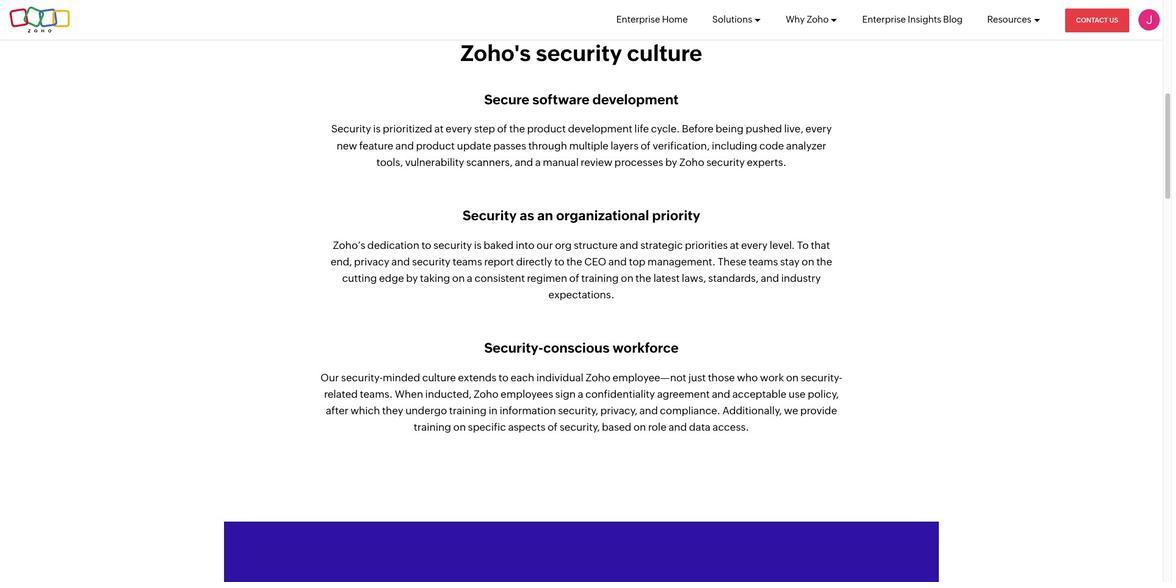 Task type: describe. For each thing, give the bounding box(es) containing it.
security is prioritized at every step of the product development life cycle. before being pushed live, every new feature and product update passes through multiple layers of verification, including code analyzer tools, vulnerability scanners, and a manual review processes by zoho security experts.
[[331, 123, 832, 168]]

org
[[555, 239, 572, 251]]

security for security as an organizational priority
[[463, 208, 517, 223]]

on down top
[[621, 272, 634, 284]]

contact us link
[[1065, 9, 1130, 32]]

aspects
[[508, 422, 546, 434]]

each
[[511, 372, 534, 384]]

regimen
[[527, 272, 567, 284]]

the down that
[[817, 256, 832, 268]]

after
[[326, 405, 349, 417]]

on down to
[[802, 256, 814, 268]]

minded
[[383, 372, 420, 384]]

new
[[337, 140, 357, 152]]

an
[[537, 208, 553, 223]]

processes
[[615, 156, 663, 168]]

employees
[[501, 388, 553, 401]]

pushed
[[746, 123, 782, 135]]

expectations.
[[549, 289, 615, 301]]

privacy,
[[600, 405, 637, 417]]

passes
[[494, 140, 526, 152]]

of down life
[[641, 140, 651, 152]]

directly
[[516, 256, 552, 268]]

priority
[[652, 208, 700, 223]]

enterprise for enterprise home
[[617, 14, 660, 24]]

is inside zoho's dedication to security is baked into our org structure and strategic priorities at every level. to that end, privacy and security teams report directly to the ceo and top management. these teams stay on the cutting edge by taking on a consistent regimen of training on the latest laws, standards, and industry expectations.
[[474, 239, 482, 251]]

based
[[602, 422, 632, 434]]

of inside zoho's dedication to security is baked into our org structure and strategic priorities at every level. to that end, privacy and security teams report directly to the ceo and top management. these teams stay on the cutting edge by taking on a consistent regimen of training on the latest laws, standards, and industry expectations.
[[569, 272, 579, 284]]

latest
[[654, 272, 680, 284]]

by inside security is prioritized at every step of the product development life cycle. before being pushed live, every new feature and product update passes through multiple layers of verification, including code analyzer tools, vulnerability scanners, and a manual review processes by zoho security experts.
[[666, 156, 677, 168]]

contact
[[1076, 16, 1108, 24]]

zoho right why in the top right of the page
[[807, 14, 829, 24]]

individual
[[536, 372, 584, 384]]

and up top
[[620, 239, 638, 251]]

that
[[811, 239, 830, 251]]

on right taking
[[452, 272, 465, 284]]

james peterson image
[[1139, 9, 1160, 31]]

on up use on the bottom of page
[[786, 372, 799, 384]]

secure
[[484, 92, 530, 107]]

compliance.
[[660, 405, 721, 417]]

at inside zoho's dedication to security is baked into our org structure and strategic priorities at every level. to that end, privacy and security teams report directly to the ceo and top management. these teams stay on the cutting edge by taking on a consistent regimen of training on the latest laws, standards, and industry expectations.
[[730, 239, 739, 251]]

zoho up confidentiality
[[586, 372, 611, 384]]

inducted,
[[425, 388, 472, 401]]

resources
[[987, 14, 1032, 24]]

these
[[718, 256, 747, 268]]

verification,
[[653, 140, 710, 152]]

policy,
[[808, 388, 839, 401]]

update
[[457, 140, 491, 152]]

agreement
[[657, 388, 710, 401]]

2 horizontal spatial to
[[554, 256, 564, 268]]

review
[[581, 156, 613, 168]]

enterprise for enterprise insights blog
[[862, 14, 906, 24]]

enterprise insights blog
[[862, 14, 963, 24]]

of right step
[[497, 123, 507, 135]]

we
[[784, 405, 798, 417]]

enterprise home
[[617, 14, 688, 24]]

sign
[[555, 388, 576, 401]]

employee—not
[[613, 372, 686, 384]]

tools,
[[377, 156, 403, 168]]

solutions
[[712, 14, 752, 24]]

being
[[716, 123, 744, 135]]

is inside security is prioritized at every step of the product development life cycle. before being pushed live, every new feature and product update passes through multiple layers of verification, including code analyzer tools, vulnerability scanners, and a manual review processes by zoho security experts.
[[373, 123, 381, 135]]

secure software development
[[484, 92, 679, 107]]

provide
[[800, 405, 837, 417]]

security as an organizational priority
[[463, 208, 700, 223]]

strategic
[[640, 239, 683, 251]]

and left top
[[609, 256, 627, 268]]

step
[[474, 123, 495, 135]]

role
[[648, 422, 667, 434]]

on left role
[[634, 422, 646, 434]]

report
[[484, 256, 514, 268]]

management.
[[648, 256, 716, 268]]

stay
[[780, 256, 800, 268]]

the down top
[[636, 272, 651, 284]]

and down dedication
[[392, 256, 410, 268]]

in
[[489, 405, 498, 417]]

2 vertical spatial training
[[414, 422, 451, 434]]

extends
[[458, 372, 497, 384]]

life
[[635, 123, 649, 135]]

workforce
[[613, 341, 679, 356]]

those
[[708, 372, 735, 384]]

they
[[382, 405, 403, 417]]

vulnerability
[[405, 156, 464, 168]]

the inside security is prioritized at every step of the product development life cycle. before being pushed live, every new feature and product update passes through multiple layers of verification, including code analyzer tools, vulnerability scanners, and a manual review processes by zoho security experts.
[[509, 123, 525, 135]]

training inside zoho's dedication to security is baked into our org structure and strategic priorities at every level. to that end, privacy and security teams report directly to the ceo and top management. these teams stay on the cutting edge by taking on a consistent regimen of training on the latest laws, standards, and industry expectations.
[[581, 272, 619, 284]]

of inside our security-minded culture extends to each individual zoho employee—not just those who work on security- related teams. when inducted, zoho employees sign a confidentiality agreement and acceptable use policy, after which they undergo training in information security, privacy, and compliance. additionally, we provide training on specific aspects of security, based on role and data access.
[[548, 422, 558, 434]]

contact us
[[1076, 16, 1119, 24]]

home
[[662, 14, 688, 24]]

security-conscious workforce
[[484, 341, 679, 356]]

enterprise home link
[[617, 0, 688, 39]]

every inside zoho's dedication to security is baked into our org structure and strategic priorities at every level. to that end, privacy and security teams report directly to the ceo and top management. these teams stay on the cutting edge by taking on a consistent regimen of training on the latest laws, standards, and industry expectations.
[[741, 239, 768, 251]]

the down 'org'
[[567, 256, 582, 268]]

1 vertical spatial security,
[[560, 422, 600, 434]]

multiple
[[569, 140, 609, 152]]

data
[[689, 422, 711, 434]]

zoho's security culture
[[461, 41, 702, 66]]

zoho's
[[461, 41, 531, 66]]

zoho's dedication to security is baked into our org structure and strategic priorities at every level. to that end, privacy and security teams report directly to the ceo and top management. these teams stay on the cutting edge by taking on a consistent regimen of training on the latest laws, standards, and industry expectations.
[[331, 239, 832, 301]]

just
[[689, 372, 706, 384]]

cycle.
[[651, 123, 680, 135]]



Task type: vqa. For each thing, say whether or not it's contained in the screenshot.
conscious
yes



Task type: locate. For each thing, give the bounding box(es) containing it.
our security-minded culture extends to each individual zoho employee—not just those who work on security- related teams. when inducted, zoho employees sign a confidentiality agreement and acceptable use policy, after which they undergo training in information security, privacy, and compliance. additionally, we provide training on specific aspects of security, based on role and data access.
[[321, 372, 843, 434]]

by right edge
[[406, 272, 418, 284]]

a inside zoho's dedication to security is baked into our org structure and strategic priorities at every level. to that end, privacy and security teams report directly to the ceo and top management. these teams stay on the cutting edge by taking on a consistent regimen of training on the latest laws, standards, and industry expectations.
[[467, 272, 473, 284]]

enterprise
[[617, 14, 660, 24], [862, 14, 906, 24]]

at right prioritized
[[434, 123, 444, 135]]

culture up inducted,
[[422, 372, 456, 384]]

1 horizontal spatial at
[[730, 239, 739, 251]]

0 horizontal spatial is
[[373, 123, 381, 135]]

2 security- from the left
[[801, 372, 843, 384]]

training
[[581, 272, 619, 284], [449, 405, 487, 417], [414, 422, 451, 434]]

1 vertical spatial development
[[568, 123, 633, 135]]

insights
[[908, 14, 942, 24]]

before
[[682, 123, 714, 135]]

1 vertical spatial at
[[730, 239, 739, 251]]

0 vertical spatial at
[[434, 123, 444, 135]]

zoho enterprise logo image
[[9, 6, 70, 33]]

0 horizontal spatial by
[[406, 272, 418, 284]]

scanners,
[[466, 156, 513, 168]]

to right dedication
[[422, 239, 431, 251]]

experts.
[[747, 156, 787, 168]]

and right role
[[669, 422, 687, 434]]

taking
[[420, 272, 450, 284]]

1 horizontal spatial security
[[463, 208, 517, 223]]

security-
[[341, 372, 383, 384], [801, 372, 843, 384]]

to down 'org'
[[554, 256, 564, 268]]

manual
[[543, 156, 579, 168]]

use
[[789, 388, 806, 401]]

laws,
[[682, 272, 706, 284]]

culture down home
[[627, 41, 702, 66]]

every up update
[[446, 123, 472, 135]]

security for security is prioritized at every step of the product development life cycle. before being pushed live, every new feature and product update passes through multiple layers of verification, including code analyzer tools, vulnerability scanners, and a manual review processes by zoho security experts.
[[331, 123, 371, 135]]

enterprise inside enterprise insights blog link
[[862, 14, 906, 24]]

training down undergo
[[414, 422, 451, 434]]

of right aspects
[[548, 422, 558, 434]]

and up role
[[640, 405, 658, 417]]

security up "baked"
[[463, 208, 517, 223]]

2 horizontal spatial every
[[806, 123, 832, 135]]

conscious
[[543, 341, 610, 356]]

why
[[786, 14, 805, 24]]

is left "baked"
[[474, 239, 482, 251]]

security,
[[558, 405, 598, 417], [560, 422, 600, 434]]

and down prioritized
[[396, 140, 414, 152]]

security-
[[484, 341, 543, 356]]

1 horizontal spatial culture
[[627, 41, 702, 66]]

zoho's
[[333, 239, 365, 251]]

specific
[[468, 422, 506, 434]]

our
[[537, 239, 553, 251]]

2 horizontal spatial a
[[578, 388, 583, 401]]

zoho down verification,
[[679, 156, 704, 168]]

enterprise left home
[[617, 14, 660, 24]]

zoho inside security is prioritized at every step of the product development life cycle. before being pushed live, every new feature and product update passes through multiple layers of verification, including code analyzer tools, vulnerability scanners, and a manual review processes by zoho security experts.
[[679, 156, 704, 168]]

1 vertical spatial to
[[554, 256, 564, 268]]

a right sign
[[578, 388, 583, 401]]

of
[[497, 123, 507, 135], [641, 140, 651, 152], [569, 272, 579, 284], [548, 422, 558, 434]]

why zoho
[[786, 14, 829, 24]]

0 horizontal spatial a
[[467, 272, 473, 284]]

which
[[351, 405, 380, 417]]

1 horizontal spatial product
[[527, 123, 566, 135]]

2 vertical spatial to
[[499, 372, 509, 384]]

product up through
[[527, 123, 566, 135]]

2 vertical spatial a
[[578, 388, 583, 401]]

security inside security is prioritized at every step of the product development life cycle. before being pushed live, every new feature and product update passes through multiple layers of verification, including code analyzer tools, vulnerability scanners, and a manual review processes by zoho security experts.
[[331, 123, 371, 135]]

0 vertical spatial training
[[581, 272, 619, 284]]

1 vertical spatial training
[[449, 405, 487, 417]]

1 security- from the left
[[341, 372, 383, 384]]

1 horizontal spatial a
[[535, 156, 541, 168]]

product up vulnerability
[[416, 140, 455, 152]]

on
[[802, 256, 814, 268], [452, 272, 465, 284], [621, 272, 634, 284], [786, 372, 799, 384], [453, 422, 466, 434], [634, 422, 646, 434]]

organizational
[[556, 208, 649, 223]]

0 horizontal spatial security
[[331, 123, 371, 135]]

us
[[1110, 16, 1119, 24]]

0 vertical spatial a
[[535, 156, 541, 168]]

a down through
[[535, 156, 541, 168]]

teams left report in the left of the page
[[453, 256, 482, 268]]

as
[[520, 208, 534, 223]]

a inside security is prioritized at every step of the product development life cycle. before being pushed live, every new feature and product update passes through multiple layers of verification, including code analyzer tools, vulnerability scanners, and a manual review processes by zoho security experts.
[[535, 156, 541, 168]]

1 horizontal spatial is
[[474, 239, 482, 251]]

when
[[395, 388, 423, 401]]

0 horizontal spatial at
[[434, 123, 444, 135]]

1 horizontal spatial every
[[741, 239, 768, 251]]

0 vertical spatial security,
[[558, 405, 598, 417]]

culture
[[627, 41, 702, 66], [422, 372, 456, 384]]

enterprise left the insights
[[862, 14, 906, 24]]

every up the these
[[741, 239, 768, 251]]

and
[[396, 140, 414, 152], [515, 156, 533, 168], [620, 239, 638, 251], [392, 256, 410, 268], [609, 256, 627, 268], [761, 272, 779, 284], [712, 388, 730, 401], [640, 405, 658, 417], [669, 422, 687, 434]]

0 horizontal spatial every
[[446, 123, 472, 135]]

1 vertical spatial security
[[463, 208, 517, 223]]

1 horizontal spatial enterprise
[[862, 14, 906, 24]]

0 horizontal spatial enterprise
[[617, 14, 660, 24]]

1 horizontal spatial teams
[[749, 256, 778, 268]]

to left the 'each'
[[499, 372, 509, 384]]

access.
[[713, 422, 749, 434]]

2 teams from the left
[[749, 256, 778, 268]]

feature
[[359, 140, 393, 152]]

is up feature at the left of page
[[373, 123, 381, 135]]

software
[[532, 92, 590, 107]]

and down those
[[712, 388, 730, 401]]

security- up policy,
[[801, 372, 843, 384]]

a
[[535, 156, 541, 168], [467, 272, 473, 284], [578, 388, 583, 401]]

0 horizontal spatial teams
[[453, 256, 482, 268]]

related
[[324, 388, 358, 401]]

and left industry at the top right of the page
[[761, 272, 779, 284]]

development up life
[[593, 92, 679, 107]]

culture inside our security-minded culture extends to each individual zoho employee—not just those who work on security- related teams. when inducted, zoho employees sign a confidentiality agreement and acceptable use policy, after which they undergo training in information security, privacy, and compliance. additionally, we provide training on specific aspects of security, based on role and data access.
[[422, 372, 456, 384]]

training left in
[[449, 405, 487, 417]]

acceptable
[[733, 388, 787, 401]]

live,
[[784, 123, 804, 135]]

by inside zoho's dedication to security is baked into our org structure and strategic priorities at every level. to that end, privacy and security teams report directly to the ceo and top management. these teams stay on the cutting edge by taking on a consistent regimen of training on the latest laws, standards, and industry expectations.
[[406, 272, 418, 284]]

standards,
[[708, 272, 759, 284]]

security inside security is prioritized at every step of the product development life cycle. before being pushed live, every new feature and product update passes through multiple layers of verification, including code analyzer tools, vulnerability scanners, and a manual review processes by zoho security experts.
[[707, 156, 745, 168]]

consistent
[[475, 272, 525, 284]]

and down 'passes'
[[515, 156, 533, 168]]

a inside our security-minded culture extends to each individual zoho employee—not just those who work on security- related teams. when inducted, zoho employees sign a confidentiality agreement and acceptable use policy, after which they undergo training in information security, privacy, and compliance. additionally, we provide training on specific aspects of security, based on role and data access.
[[578, 388, 583, 401]]

0 vertical spatial development
[[593, 92, 679, 107]]

0 horizontal spatial culture
[[422, 372, 456, 384]]

who
[[737, 372, 758, 384]]

prioritized
[[383, 123, 432, 135]]

every
[[446, 123, 472, 135], [806, 123, 832, 135], [741, 239, 768, 251]]

privacy
[[354, 256, 389, 268]]

on left 'specific'
[[453, 422, 466, 434]]

information
[[500, 405, 556, 417]]

0 vertical spatial product
[[527, 123, 566, 135]]

top
[[629, 256, 646, 268]]

zoho up in
[[474, 388, 499, 401]]

2 enterprise from the left
[[862, 14, 906, 24]]

0 vertical spatial by
[[666, 156, 677, 168]]

training down ceo
[[581, 272, 619, 284]]

1 vertical spatial a
[[467, 272, 473, 284]]

1 enterprise from the left
[[617, 14, 660, 24]]

development inside security is prioritized at every step of the product development life cycle. before being pushed live, every new feature and product update passes through multiple layers of verification, including code analyzer tools, vulnerability scanners, and a manual review processes by zoho security experts.
[[568, 123, 633, 135]]

1 vertical spatial product
[[416, 140, 455, 152]]

product
[[527, 123, 566, 135], [416, 140, 455, 152]]

at
[[434, 123, 444, 135], [730, 239, 739, 251]]

at up the these
[[730, 239, 739, 251]]

priorities
[[685, 239, 728, 251]]

including
[[712, 140, 757, 152]]

to
[[422, 239, 431, 251], [554, 256, 564, 268], [499, 372, 509, 384]]

1 horizontal spatial to
[[499, 372, 509, 384]]

1 vertical spatial culture
[[422, 372, 456, 384]]

edge
[[379, 272, 404, 284]]

to inside our security-minded culture extends to each individual zoho employee—not just those who work on security- related teams. when inducted, zoho employees sign a confidentiality agreement and acceptable use policy, after which they undergo training in information security, privacy, and compliance. additionally, we provide training on specific aspects of security, based on role and data access.
[[499, 372, 509, 384]]

enterprise inside enterprise home link
[[617, 14, 660, 24]]

at inside security is prioritized at every step of the product development life cycle. before being pushed live, every new feature and product update passes through multiple layers of verification, including code analyzer tools, vulnerability scanners, and a manual review processes by zoho security experts.
[[434, 123, 444, 135]]

analyzer
[[786, 140, 826, 152]]

baked
[[484, 239, 514, 251]]

confidentiality
[[586, 388, 655, 401]]

0 vertical spatial security
[[331, 123, 371, 135]]

1 horizontal spatial security-
[[801, 372, 843, 384]]

industry
[[781, 272, 821, 284]]

0 vertical spatial is
[[373, 123, 381, 135]]

every up analyzer
[[806, 123, 832, 135]]

is
[[373, 123, 381, 135], [474, 239, 482, 251]]

0 vertical spatial culture
[[627, 41, 702, 66]]

of up expectations.
[[569, 272, 579, 284]]

0 horizontal spatial to
[[422, 239, 431, 251]]

1 vertical spatial by
[[406, 272, 418, 284]]

1 horizontal spatial by
[[666, 156, 677, 168]]

by down verification,
[[666, 156, 677, 168]]

dedication
[[367, 239, 419, 251]]

development up the multiple
[[568, 123, 633, 135]]

0 horizontal spatial product
[[416, 140, 455, 152]]

the up 'passes'
[[509, 123, 525, 135]]

0 vertical spatial to
[[422, 239, 431, 251]]

ceo
[[584, 256, 606, 268]]

enterprise insights blog link
[[862, 0, 963, 39]]

security up new
[[331, 123, 371, 135]]

level.
[[770, 239, 795, 251]]

teams down level.
[[749, 256, 778, 268]]

undergo
[[406, 405, 447, 417]]

1 vertical spatial is
[[474, 239, 482, 251]]

0 horizontal spatial security-
[[341, 372, 383, 384]]

layers
[[611, 140, 639, 152]]

zoho
[[807, 14, 829, 24], [679, 156, 704, 168], [586, 372, 611, 384], [474, 388, 499, 401]]

end,
[[331, 256, 352, 268]]

structure
[[574, 239, 618, 251]]

additionally,
[[723, 405, 782, 417]]

by
[[666, 156, 677, 168], [406, 272, 418, 284]]

security- up teams.
[[341, 372, 383, 384]]

1 teams from the left
[[453, 256, 482, 268]]

a left "consistent"
[[467, 272, 473, 284]]

our
[[321, 372, 339, 384]]



